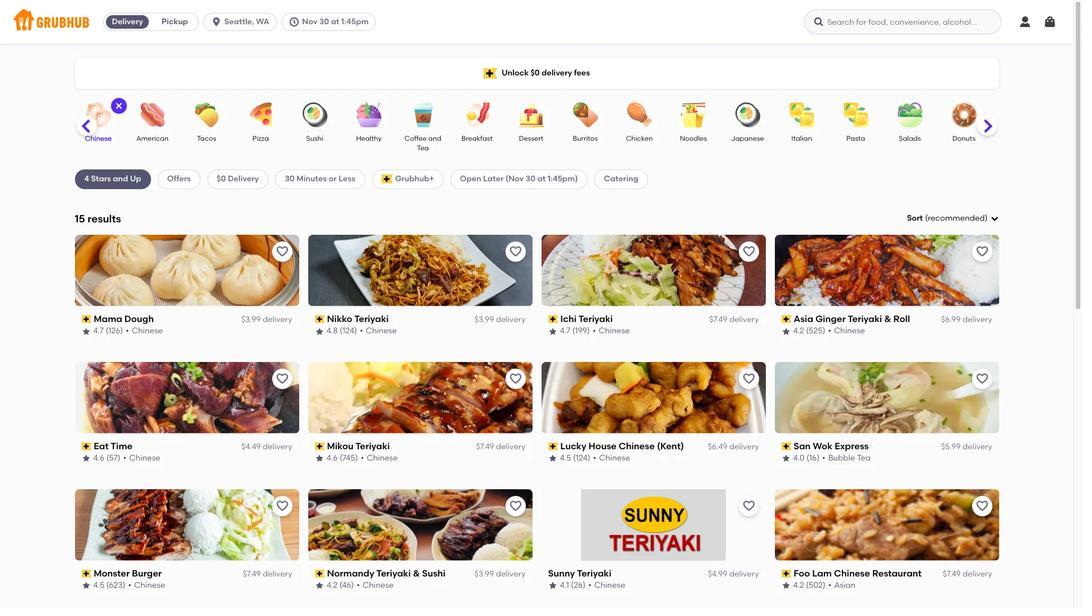 Task type: vqa. For each thing, say whether or not it's contained in the screenshot.
Taco Bell's • Tacos
no



Task type: describe. For each thing, give the bounding box(es) containing it.
teriyaki right ginger
[[848, 314, 882, 325]]

san wok express
[[794, 441, 869, 452]]

4.2 for normandy teriyaki & sushi
[[327, 581, 338, 591]]

sort ( recommended )
[[907, 214, 988, 223]]

$5.99
[[941, 442, 961, 452]]

dough
[[124, 314, 154, 325]]

chicken image
[[620, 103, 659, 127]]

save this restaurant image for mama dough
[[275, 245, 289, 259]]

(46)
[[339, 581, 354, 591]]

delivery for lucky house chinese (kent)
[[729, 442, 759, 452]]

offers
[[167, 174, 191, 184]]

recommended
[[928, 214, 985, 223]]

• for lucky
[[593, 454, 596, 463]]

nov
[[302, 17, 317, 26]]

chinese up asian
[[834, 568, 870, 579]]

$3.99 for mama dough
[[241, 315, 261, 325]]

• chinese for lucky
[[593, 454, 630, 463]]

svg image inside field
[[990, 214, 999, 223]]

monster burger
[[94, 568, 162, 579]]

save this restaurant button for mikou teriyaki
[[505, 369, 526, 389]]

and inside coffee and tea
[[428, 135, 441, 143]]

monster burger logo image
[[75, 490, 299, 561]]

teriyaki for nikko teriyaki
[[354, 314, 389, 325]]

(kent)
[[657, 441, 684, 452]]

4.5 (623)
[[93, 581, 125, 591]]

4
[[84, 174, 89, 184]]

chinese for eat time
[[129, 454, 160, 463]]

lam
[[812, 568, 832, 579]]

(199)
[[572, 327, 590, 336]]

$6.49 delivery
[[708, 442, 759, 452]]

chinese right "(26)" at bottom right
[[594, 581, 625, 591]]

sushi image
[[295, 103, 335, 127]]

2 horizontal spatial 30
[[526, 174, 536, 184]]

• chinese for ichi
[[593, 327, 630, 336]]

4.1 (26)
[[560, 581, 586, 591]]

pickup
[[162, 17, 188, 26]]

seattle, wa button
[[204, 13, 281, 31]]

express
[[835, 441, 869, 452]]

4.7 (126)
[[93, 327, 123, 336]]

star icon image for eat time
[[81, 455, 90, 464]]

save this restaurant image for ichi teriyaki
[[742, 245, 756, 259]]

pasta image
[[836, 103, 876, 127]]

1:45pm
[[341, 17, 369, 26]]

seattle,
[[224, 17, 254, 26]]

normandy teriyaki & sushi logo image
[[308, 490, 532, 561]]

asian
[[834, 581, 856, 591]]

tea for bubble
[[857, 454, 871, 463]]

15
[[75, 212, 85, 225]]

subscription pass image for monster burger
[[81, 570, 91, 578]]

mama
[[94, 314, 122, 325]]

normandy teriyaki & sushi
[[327, 568, 446, 579]]

1 vertical spatial at
[[537, 174, 546, 184]]

• chinese for eat
[[123, 454, 160, 463]]

chinese for lucky house chinese (kent)
[[599, 454, 630, 463]]

• right "(26)" at bottom right
[[588, 581, 591, 591]]

delivery for mikou teriyaki
[[496, 442, 526, 452]]

4.2 (502)
[[793, 581, 826, 591]]

• for mikou
[[361, 454, 364, 463]]

save this restaurant button for mama dough
[[272, 242, 292, 262]]

foo lam chinese restaurant logo image
[[775, 490, 999, 561]]

(26)
[[571, 581, 586, 591]]

svg image inside nov 30 at 1:45pm button
[[289, 16, 300, 28]]

delivery for eat time
[[263, 442, 292, 452]]

minutes
[[297, 174, 327, 184]]

save this restaurant button for san wok express
[[972, 369, 992, 389]]

4.2 (46)
[[327, 581, 354, 591]]

time
[[111, 441, 133, 452]]

• for normandy
[[357, 581, 360, 591]]

4.5 (124)
[[560, 454, 590, 463]]

(525)
[[806, 327, 825, 336]]

open
[[460, 174, 481, 184]]

4.1
[[560, 581, 569, 591]]

)
[[985, 214, 988, 223]]

4.8 (124)
[[327, 327, 357, 336]]

$0 delivery
[[217, 174, 259, 184]]

breakfast
[[462, 135, 493, 143]]

normandy
[[327, 568, 374, 579]]

ichi teriyaki
[[560, 314, 613, 325]]

svg image inside seattle, wa button
[[211, 16, 222, 28]]

1 horizontal spatial delivery
[[228, 174, 259, 184]]

mikou teriyaki
[[327, 441, 390, 452]]

dessert
[[519, 135, 544, 143]]

unlock $0 delivery fees
[[502, 68, 590, 78]]

(745)
[[340, 454, 358, 463]]

save this restaurant image for asia ginger teriyaki & roll
[[975, 245, 989, 259]]

4.5 for monster burger
[[93, 581, 105, 591]]

roll
[[894, 314, 910, 325]]

(57)
[[106, 454, 121, 463]]

1 vertical spatial &
[[413, 568, 420, 579]]

pizza
[[252, 135, 269, 143]]

4.2 for asia ginger teriyaki & roll
[[793, 327, 804, 336]]

Search for food, convenience, alcohol... search field
[[804, 10, 1002, 34]]

lucky house chinese (kent)
[[560, 441, 684, 452]]

lucky
[[560, 441, 586, 452]]

mikou
[[327, 441, 353, 452]]

subscription pass image for eat time
[[81, 443, 91, 451]]

1:45pm)
[[548, 174, 578, 184]]

30 inside button
[[319, 17, 329, 26]]

save this restaurant button for asia ginger teriyaki & roll
[[972, 242, 992, 262]]

teriyaki for mikou teriyaki
[[355, 441, 390, 452]]

• for nikko
[[360, 327, 363, 336]]

0 horizontal spatial 30
[[285, 174, 295, 184]]

star icon image for foo lam chinese restaurant
[[781, 582, 791, 591]]

4.5 for lucky house chinese (kent)
[[560, 454, 571, 463]]

1 horizontal spatial sushi
[[422, 568, 446, 579]]

save this restaurant image for mikou teriyaki
[[509, 372, 522, 386]]

subscription pass image for mikou teriyaki
[[315, 443, 325, 451]]

star icon image for mama dough
[[81, 327, 90, 336]]

donuts image
[[944, 103, 984, 127]]

save this restaurant image for normandy teriyaki & sushi
[[509, 500, 522, 513]]

grubhub plus flag logo image for unlock $0 delivery fees
[[484, 68, 497, 79]]

(126)
[[106, 327, 123, 336]]

save this restaurant button for normandy teriyaki & sushi
[[505, 496, 526, 517]]

mama dough logo image
[[75, 235, 299, 306]]

coffee and tea image
[[403, 103, 443, 127]]

burger
[[132, 568, 162, 579]]

0 vertical spatial &
[[884, 314, 891, 325]]

subscription pass image for nikko teriyaki
[[315, 316, 325, 324]]

coffee
[[405, 135, 427, 143]]

american
[[136, 135, 169, 143]]

$7.49 for foo lam chinese restaurant
[[943, 570, 961, 579]]

4.2 for foo lam chinese restaurant
[[793, 581, 804, 591]]

dessert image
[[512, 103, 551, 127]]

$7.49 for ichi teriyaki
[[709, 315, 727, 325]]

results
[[88, 212, 121, 225]]

• bubble tea
[[822, 454, 871, 463]]

save this restaurant image for foo lam chinese restaurant
[[975, 500, 989, 513]]

delivery for nikko teriyaki
[[496, 315, 526, 325]]

catering
[[604, 174, 638, 184]]

delivery for ichi teriyaki
[[729, 315, 759, 325]]

$7.49 delivery for foo lam chinese restaurant
[[943, 570, 992, 579]]

seattle, wa
[[224, 17, 269, 26]]

30 minutes or less
[[285, 174, 355, 184]]

delivery inside button
[[112, 17, 143, 26]]

delivery for normandy teriyaki & sushi
[[496, 570, 526, 579]]

4.6 (745)
[[327, 454, 358, 463]]

0 horizontal spatial and
[[113, 174, 128, 184]]

$6.99
[[941, 315, 961, 325]]

save this restaurant button for foo lam chinese restaurant
[[972, 496, 992, 517]]

$6.49
[[708, 442, 727, 452]]

0 vertical spatial sushi
[[306, 135, 323, 143]]

or
[[329, 174, 337, 184]]

• chinese for nikko
[[360, 327, 397, 336]]

eat
[[94, 441, 109, 452]]

save this restaurant button for monster burger
[[272, 496, 292, 517]]

eat time logo image
[[75, 362, 299, 434]]

4.2 (525)
[[793, 327, 825, 336]]

star icon image for mikou teriyaki
[[315, 455, 324, 464]]

wok
[[813, 441, 833, 452]]

healthy image
[[349, 103, 389, 127]]

chinese for nikko teriyaki
[[366, 327, 397, 336]]

burritos
[[573, 135, 598, 143]]

at inside button
[[331, 17, 339, 26]]

san wok express logo image
[[775, 362, 999, 434]]

sunny teriyaki
[[548, 568, 611, 579]]

unlock
[[502, 68, 529, 78]]

save this restaurant image for nikko teriyaki
[[509, 245, 522, 259]]

• asian
[[828, 581, 856, 591]]

4.0 (16)
[[793, 454, 820, 463]]

noodles
[[680, 135, 707, 143]]

save this restaurant button for ichi teriyaki
[[739, 242, 759, 262]]



Task type: locate. For each thing, give the bounding box(es) containing it.
1 horizontal spatial 4.6
[[327, 454, 338, 463]]

$4.49 delivery
[[241, 442, 292, 452]]

4.6 (57)
[[93, 454, 121, 463]]

subscription pass image for foo lam chinese restaurant
[[781, 570, 791, 578]]

4.7 down 'mama'
[[93, 327, 104, 336]]

$3.99 for nikko teriyaki
[[475, 315, 494, 325]]

• for monster
[[128, 581, 131, 591]]

chinese down ichi teriyaki
[[599, 327, 630, 336]]

star icon image for ichi teriyaki
[[548, 327, 557, 336]]

star icon image
[[81, 327, 90, 336], [315, 327, 324, 336], [548, 327, 557, 336], [781, 327, 791, 336], [81, 455, 90, 464], [315, 455, 324, 464], [548, 455, 557, 464], [781, 455, 791, 464], [81, 582, 90, 591], [315, 582, 324, 591], [548, 582, 557, 591], [781, 582, 791, 591]]

• chinese down nikko teriyaki on the bottom left of the page
[[360, 327, 397, 336]]

up
[[130, 174, 141, 184]]

• down mikou teriyaki
[[361, 454, 364, 463]]

& left roll
[[884, 314, 891, 325]]

house
[[589, 441, 617, 452]]

$7.49 for mikou teriyaki
[[476, 442, 494, 452]]

tacos image
[[187, 103, 226, 127]]

star icon image left 4.7 (199)
[[548, 327, 557, 336]]

chinese down mikou teriyaki
[[367, 454, 398, 463]]

• chinese right "(26)" at bottom right
[[588, 581, 625, 591]]

• down ginger
[[828, 327, 831, 336]]

0 horizontal spatial at
[[331, 17, 339, 26]]

tea inside coffee and tea
[[417, 145, 429, 152]]

tea
[[417, 145, 429, 152], [857, 454, 871, 463]]

0 horizontal spatial 4.7
[[93, 327, 104, 336]]

• for mama
[[126, 327, 129, 336]]

(
[[925, 214, 928, 223]]

(nov
[[506, 174, 524, 184]]

1 horizontal spatial (124)
[[573, 454, 590, 463]]

0 vertical spatial at
[[331, 17, 339, 26]]

fees
[[574, 68, 590, 78]]

mikou teriyaki logo image
[[308, 362, 532, 434]]

delivery for foo lam chinese restaurant
[[963, 570, 992, 579]]

and right coffee
[[428, 135, 441, 143]]

4.2 down the foo
[[793, 581, 804, 591]]

• down the mama dough
[[126, 327, 129, 336]]

teriyaki up (199)
[[579, 314, 613, 325]]

(124) for nikko
[[340, 327, 357, 336]]

teriyaki for normandy teriyaki & sushi
[[376, 568, 411, 579]]

star icon image for normandy teriyaki & sushi
[[315, 582, 324, 591]]

1 vertical spatial tea
[[857, 454, 871, 463]]

chinese for ichi teriyaki
[[599, 327, 630, 336]]

subscription pass image left monster
[[81, 570, 91, 578]]

• for eat
[[123, 454, 126, 463]]

svg image
[[1018, 15, 1032, 29], [1043, 15, 1057, 29], [813, 16, 825, 28]]

4.7 (199)
[[560, 327, 590, 336]]

• chinese down ichi teriyaki
[[593, 327, 630, 336]]

and left 'up'
[[113, 174, 128, 184]]

0 vertical spatial tea
[[417, 145, 429, 152]]

• for foo
[[828, 581, 832, 591]]

save this restaurant button for nikko teriyaki
[[505, 242, 526, 262]]

2 4.6 from the left
[[327, 454, 338, 463]]

grubhub+
[[395, 174, 434, 184]]

sunny
[[548, 568, 575, 579]]

$7.49 delivery for monster burger
[[243, 570, 292, 579]]

2 horizontal spatial svg image
[[1043, 15, 1057, 29]]

subscription pass image left normandy
[[315, 570, 325, 578]]

$3.99 for normandy teriyaki & sushi
[[475, 570, 494, 579]]

$0 right unlock
[[531, 68, 540, 78]]

• chinese for monster
[[128, 581, 165, 591]]

• chinese
[[126, 327, 163, 336], [360, 327, 397, 336], [593, 327, 630, 336], [828, 327, 865, 336], [123, 454, 160, 463], [361, 454, 398, 463], [593, 454, 630, 463], [128, 581, 165, 591], [357, 581, 394, 591], [588, 581, 625, 591]]

salads
[[899, 135, 921, 143]]

lucky house chinese (kent) logo image
[[541, 362, 766, 434]]

4.5
[[560, 454, 571, 463], [93, 581, 105, 591]]

1 horizontal spatial svg image
[[1018, 15, 1032, 29]]

star icon image for monster burger
[[81, 582, 90, 591]]

0 horizontal spatial 4.5
[[93, 581, 105, 591]]

sunny teriyaki logo image
[[581, 490, 726, 561]]

star icon image left 4.8
[[315, 327, 324, 336]]

(502)
[[806, 581, 826, 591]]

subscription pass image left 'lucky'
[[548, 443, 558, 451]]

4.6 for eat time
[[93, 454, 104, 463]]

save this restaurant image
[[509, 245, 522, 259], [742, 245, 756, 259], [975, 245, 989, 259], [275, 372, 289, 386], [509, 372, 522, 386], [742, 372, 756, 386], [509, 500, 522, 513], [975, 500, 989, 513]]

asia ginger teriyaki & roll
[[794, 314, 910, 325]]

delivery for san wok express
[[963, 442, 992, 452]]

4.6 down eat
[[93, 454, 104, 463]]

$4.99 delivery
[[708, 570, 759, 579]]

4.5 down 'lucky'
[[560, 454, 571, 463]]

1 horizontal spatial at
[[537, 174, 546, 184]]

salads image
[[890, 103, 930, 127]]

• chinese down mikou teriyaki
[[361, 454, 398, 463]]

chinese for normandy teriyaki & sushi
[[363, 581, 394, 591]]

0 vertical spatial and
[[428, 135, 441, 143]]

later
[[483, 174, 504, 184]]

1 horizontal spatial grubhub plus flag logo image
[[484, 68, 497, 79]]

1 4.7 from the left
[[93, 327, 104, 336]]

0 horizontal spatial delivery
[[112, 17, 143, 26]]

chinese for mama dough
[[132, 327, 163, 336]]

star icon image left 4.2 (525)
[[781, 327, 791, 336]]

asia ginger teriyaki & roll logo image
[[775, 235, 999, 306]]

30 left minutes
[[285, 174, 295, 184]]

$3.99 delivery for mama dough
[[241, 315, 292, 325]]

save this restaurant image for san wok express
[[975, 372, 989, 386]]

star icon image left 4.5 (623)
[[81, 582, 90, 591]]

star icon image left 4.6 (745)
[[315, 455, 324, 464]]

star icon image left 4.2 (46)
[[315, 582, 324, 591]]

star icon image left 4.7 (126)
[[81, 327, 90, 336]]

4.2 down asia
[[793, 327, 804, 336]]

• right (46)
[[357, 581, 360, 591]]

$0
[[531, 68, 540, 78], [217, 174, 226, 184]]

$7.49 delivery
[[709, 315, 759, 325], [476, 442, 526, 452], [243, 570, 292, 579], [943, 570, 992, 579]]

chinese for mikou teriyaki
[[367, 454, 398, 463]]

chicken
[[626, 135, 653, 143]]

• right (502)
[[828, 581, 832, 591]]

subscription pass image left "san"
[[781, 443, 791, 451]]

stars
[[91, 174, 111, 184]]

4.7 down ichi
[[560, 327, 570, 336]]

1 vertical spatial grubhub plus flag logo image
[[381, 175, 393, 184]]

star icon image left 4.2 (502)
[[781, 582, 791, 591]]

eat time
[[94, 441, 133, 452]]

bubble
[[828, 454, 855, 463]]

star icon image for san wok express
[[781, 455, 791, 464]]

0 vertical spatial 4.5
[[560, 454, 571, 463]]

chinese down dough
[[132, 327, 163, 336]]

donuts
[[953, 135, 976, 143]]

• right (199)
[[593, 327, 596, 336]]

• right (16)
[[822, 454, 826, 463]]

0 horizontal spatial grubhub plus flag logo image
[[381, 175, 393, 184]]

4.2
[[793, 327, 804, 336], [327, 581, 338, 591], [793, 581, 804, 591]]

0 horizontal spatial tea
[[417, 145, 429, 152]]

1 vertical spatial delivery
[[228, 174, 259, 184]]

teriyaki for sunny teriyaki
[[577, 568, 611, 579]]

delivery
[[112, 17, 143, 26], [228, 174, 259, 184]]

at
[[331, 17, 339, 26], [537, 174, 546, 184]]

sort
[[907, 214, 923, 223]]

$3.99 delivery for normandy teriyaki & sushi
[[475, 570, 526, 579]]

american image
[[133, 103, 172, 127]]

• chinese for mikou
[[361, 454, 398, 463]]

subscription pass image
[[81, 316, 91, 324], [315, 316, 325, 324], [548, 443, 558, 451], [781, 570, 791, 578]]

ichi
[[560, 314, 577, 325]]

nikko teriyaki logo image
[[308, 235, 532, 306]]

subscription pass image left nikko
[[315, 316, 325, 324]]

pickup button
[[151, 13, 198, 31]]

1 horizontal spatial tea
[[857, 454, 871, 463]]

star icon image left 4.5 (124)
[[548, 455, 557, 464]]

teriyaki up "(26)" at bottom right
[[577, 568, 611, 579]]

0 vertical spatial delivery
[[112, 17, 143, 26]]

none field containing sort
[[907, 213, 999, 225]]

delivery for monster burger
[[263, 570, 292, 579]]

sushi
[[306, 135, 323, 143], [422, 568, 446, 579]]

$6.99 delivery
[[941, 315, 992, 325]]

save this restaurant button for lucky house chinese (kent)
[[739, 369, 759, 389]]

chinese for monster burger
[[134, 581, 165, 591]]

• chinese for mama
[[126, 327, 163, 336]]

tea down coffee
[[417, 145, 429, 152]]

svg image left the nov
[[289, 16, 300, 28]]

1 horizontal spatial and
[[428, 135, 441, 143]]

0 vertical spatial $0
[[531, 68, 540, 78]]

noodles image
[[674, 103, 713, 127]]

foo lam chinese restaurant
[[794, 568, 922, 579]]

save this restaurant image for monster burger
[[275, 500, 289, 513]]

1 vertical spatial $0
[[217, 174, 226, 184]]

subscription pass image for san wok express
[[781, 443, 791, 451]]

delivery for asia ginger teriyaki & roll
[[963, 315, 992, 325]]

1 horizontal spatial $0
[[531, 68, 540, 78]]

subscription pass image left 'mama'
[[81, 316, 91, 324]]

tea for and
[[417, 145, 429, 152]]

monster
[[94, 568, 130, 579]]

• down monster burger on the left bottom of the page
[[128, 581, 131, 591]]

chinese down lucky house chinese (kent)
[[599, 454, 630, 463]]

save this restaurant image for eat time
[[275, 372, 289, 386]]

burritos image
[[566, 103, 605, 127]]

chinese for asia ginger teriyaki & roll
[[834, 327, 865, 336]]

subscription pass image for mama dough
[[81, 316, 91, 324]]

save this restaurant button for eat time
[[272, 369, 292, 389]]

2 4.7 from the left
[[560, 327, 570, 336]]

• chinese down dough
[[126, 327, 163, 336]]

30 right (nov
[[526, 174, 536, 184]]

main navigation navigation
[[0, 0, 1074, 44]]

$3.99 delivery for nikko teriyaki
[[475, 315, 526, 325]]

grubhub plus flag logo image left grubhub+
[[381, 175, 393, 184]]

• for asia
[[828, 327, 831, 336]]

4.5 left (623)
[[93, 581, 105, 591]]

nov 30 at 1:45pm
[[302, 17, 369, 26]]

delivery
[[542, 68, 572, 78], [263, 315, 292, 325], [496, 315, 526, 325], [729, 315, 759, 325], [963, 315, 992, 325], [263, 442, 292, 452], [496, 442, 526, 452], [729, 442, 759, 452], [963, 442, 992, 452], [263, 570, 292, 579], [496, 570, 526, 579], [729, 570, 759, 579], [963, 570, 992, 579]]

chinese left "(kent)"
[[619, 441, 655, 452]]

1 vertical spatial and
[[113, 174, 128, 184]]

svg image
[[211, 16, 222, 28], [289, 16, 300, 28], [114, 101, 123, 110], [990, 214, 999, 223]]

$7.49 delivery for ichi teriyaki
[[709, 315, 759, 325]]

delivery down pizza
[[228, 174, 259, 184]]

star icon image left 4.1
[[548, 582, 557, 591]]

at left 1:45pm
[[331, 17, 339, 26]]

• chinese down asia ginger teriyaki & roll
[[828, 327, 865, 336]]

chinese down time
[[129, 454, 160, 463]]

delivery button
[[104, 13, 151, 31]]

chinese down asia ginger teriyaki & roll
[[834, 327, 865, 336]]

restaurant
[[872, 568, 922, 579]]

$5.99 delivery
[[941, 442, 992, 452]]

mama dough
[[94, 314, 154, 325]]

& down normandy teriyaki & sushi logo
[[413, 568, 420, 579]]

italian image
[[782, 103, 822, 127]]

nikko
[[327, 314, 352, 325]]

0 horizontal spatial sushi
[[306, 135, 323, 143]]

ichi teriyaki logo image
[[541, 235, 766, 306]]

save this restaurant image for lucky house chinese (kent)
[[742, 372, 756, 386]]

grubhub plus flag logo image for grubhub+
[[381, 175, 393, 184]]

star icon image for asia ginger teriyaki & roll
[[781, 327, 791, 336]]

4.7 for ichi teriyaki
[[560, 327, 570, 336]]

• down house on the bottom
[[593, 454, 596, 463]]

delivery left pickup
[[112, 17, 143, 26]]

teriyaki right normandy
[[376, 568, 411, 579]]

san
[[794, 441, 811, 452]]

4.2 left (46)
[[327, 581, 338, 591]]

0 vertical spatial grubhub plus flag logo image
[[484, 68, 497, 79]]

subscription pass image for ichi teriyaki
[[548, 316, 558, 324]]

0 horizontal spatial $0
[[217, 174, 226, 184]]

30
[[319, 17, 329, 26], [285, 174, 295, 184], [526, 174, 536, 184]]

4.8
[[327, 327, 338, 336]]

chinese down nikko teriyaki on the bottom left of the page
[[366, 327, 397, 336]]

sushi down sushi image
[[306, 135, 323, 143]]

star icon image for nikko teriyaki
[[315, 327, 324, 336]]

grubhub plus flag logo image
[[484, 68, 497, 79], [381, 175, 393, 184]]

• chinese down house on the bottom
[[593, 454, 630, 463]]

japanese
[[731, 135, 764, 143]]

japanese image
[[728, 103, 767, 127]]

• for san
[[822, 454, 826, 463]]

nikko teriyaki
[[327, 314, 389, 325]]

• chinese down burger
[[128, 581, 165, 591]]

subscription pass image for asia ginger teriyaki & roll
[[781, 316, 791, 324]]

30 right the nov
[[319, 17, 329, 26]]

chinese down burger
[[134, 581, 165, 591]]

italian
[[791, 135, 812, 143]]

0 horizontal spatial svg image
[[813, 16, 825, 28]]

breakfast image
[[457, 103, 497, 127]]

subscription pass image left ichi
[[548, 316, 558, 324]]

chinese
[[85, 135, 112, 143], [132, 327, 163, 336], [366, 327, 397, 336], [599, 327, 630, 336], [834, 327, 865, 336], [619, 441, 655, 452], [129, 454, 160, 463], [367, 454, 398, 463], [599, 454, 630, 463], [834, 568, 870, 579], [134, 581, 165, 591], [363, 581, 394, 591], [594, 581, 625, 591]]

svg image right )
[[990, 214, 999, 223]]

star icon image left 4.6 (57)
[[81, 455, 90, 464]]

subscription pass image left mikou
[[315, 443, 325, 451]]

svg image left american image
[[114, 101, 123, 110]]

$3.99
[[241, 315, 261, 325], [475, 315, 494, 325], [475, 570, 494, 579]]

star icon image left 4.0
[[781, 455, 791, 464]]

15 results
[[75, 212, 121, 225]]

sushi down normandy teriyaki & sushi logo
[[422, 568, 446, 579]]

(124)
[[340, 327, 357, 336], [573, 454, 590, 463]]

None field
[[907, 213, 999, 225]]

tea down express
[[857, 454, 871, 463]]

pizza image
[[241, 103, 280, 127]]

• right (57)
[[123, 454, 126, 463]]

asia
[[794, 314, 813, 325]]

subscription pass image for normandy teriyaki & sushi
[[315, 570, 325, 578]]

1 horizontal spatial 4.5
[[560, 454, 571, 463]]

$0 right offers
[[217, 174, 226, 184]]

subscription pass image for lucky house chinese (kent)
[[548, 443, 558, 451]]

chinese down chinese image
[[85, 135, 112, 143]]

0 vertical spatial (124)
[[340, 327, 357, 336]]

4.7 for mama dough
[[93, 327, 104, 336]]

0 horizontal spatial 4.6
[[93, 454, 104, 463]]

svg image left 'seattle,'
[[211, 16, 222, 28]]

1 horizontal spatial 30
[[319, 17, 329, 26]]

1 vertical spatial sushi
[[422, 568, 446, 579]]

$7.49 delivery for mikou teriyaki
[[476, 442, 526, 452]]

• down nikko teriyaki on the bottom left of the page
[[360, 327, 363, 336]]

1 vertical spatial 4.5
[[93, 581, 105, 591]]

1 horizontal spatial &
[[884, 314, 891, 325]]

subscription pass image left the foo
[[781, 570, 791, 578]]

• chinese down normandy teriyaki & sushi
[[357, 581, 394, 591]]

(124) down nikko
[[340, 327, 357, 336]]

open later (nov 30 at 1:45pm)
[[460, 174, 578, 184]]

save this restaurant image
[[275, 245, 289, 259], [975, 372, 989, 386], [275, 500, 289, 513], [742, 500, 756, 513]]

teriyaki right nikko
[[354, 314, 389, 325]]

4.6 for mikou teriyaki
[[327, 454, 338, 463]]

4.6 down mikou
[[327, 454, 338, 463]]

0 horizontal spatial &
[[413, 568, 420, 579]]

(124) down 'lucky'
[[573, 454, 590, 463]]

• for ichi
[[593, 327, 596, 336]]

less
[[339, 174, 355, 184]]

• chinese for normandy
[[357, 581, 394, 591]]

1 horizontal spatial 4.7
[[560, 327, 570, 336]]

grubhub plus flag logo image left unlock
[[484, 68, 497, 79]]

1 vertical spatial (124)
[[573, 454, 590, 463]]

• chinese down time
[[123, 454, 160, 463]]

(124) for lucky
[[573, 454, 590, 463]]

delivery for mama dough
[[263, 315, 292, 325]]

4.0
[[793, 454, 805, 463]]

&
[[884, 314, 891, 325], [413, 568, 420, 579]]

teriyaki up (745)
[[355, 441, 390, 452]]

chinese down normandy teriyaki & sushi
[[363, 581, 394, 591]]

foo
[[794, 568, 810, 579]]

subscription pass image
[[548, 316, 558, 324], [781, 316, 791, 324], [81, 443, 91, 451], [315, 443, 325, 451], [781, 443, 791, 451], [81, 570, 91, 578], [315, 570, 325, 578]]

pasta
[[847, 135, 865, 143]]

subscription pass image left eat
[[81, 443, 91, 451]]

at left 1:45pm)
[[537, 174, 546, 184]]

nov 30 at 1:45pm button
[[281, 13, 380, 31]]

subscription pass image left asia
[[781, 316, 791, 324]]

$7.49 for monster burger
[[243, 570, 261, 579]]

$7.49
[[709, 315, 727, 325], [476, 442, 494, 452], [243, 570, 261, 579], [943, 570, 961, 579]]

wa
[[256, 17, 269, 26]]

4 stars and up
[[84, 174, 141, 184]]

1 4.6 from the left
[[93, 454, 104, 463]]

and
[[428, 135, 441, 143], [113, 174, 128, 184]]

(623)
[[106, 581, 125, 591]]

0 horizontal spatial (124)
[[340, 327, 357, 336]]

chinese image
[[79, 103, 118, 127]]



